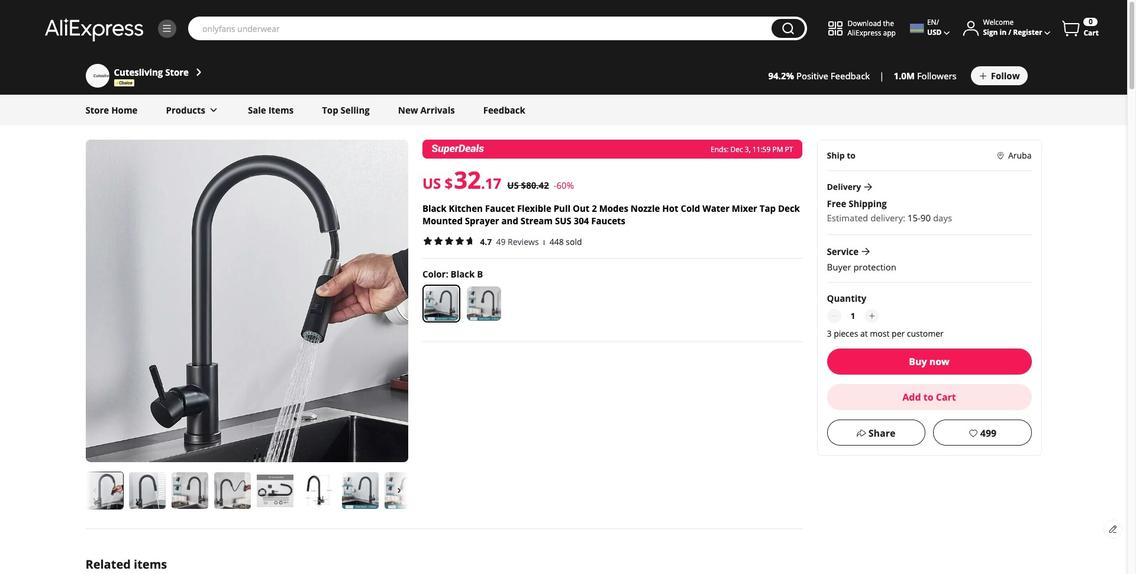 Task type: vqa. For each thing, say whether or not it's contained in the screenshot.
the "2"
yes



Task type: describe. For each thing, give the bounding box(es) containing it.
-
[[554, 179, 557, 191]]

1 horizontal spatial store
[[165, 66, 189, 78]]

faucet
[[485, 202, 515, 214]]

1.0m
[[894, 70, 915, 82]]

dec
[[731, 144, 743, 154]]

aliexpress
[[848, 28, 882, 38]]

sign
[[983, 27, 998, 38]]

top
[[322, 104, 338, 116]]

out
[[573, 202, 590, 214]]

0 horizontal spatial us
[[423, 173, 441, 193]]

cold
[[681, 202, 700, 214]]

mixer
[[732, 202, 758, 214]]

and
[[502, 215, 518, 226]]

94.2% positive feedback
[[769, 70, 870, 82]]

follow button
[[971, 66, 1028, 85]]

selling
[[341, 104, 370, 116]]

to for ship
[[847, 150, 856, 161]]

related
[[86, 557, 131, 573]]

quantity
[[827, 293, 867, 304]]

15-
[[908, 212, 921, 224]]

1 horizontal spatial feedback
[[831, 70, 870, 82]]

pieces
[[834, 328, 858, 339]]

sale items link
[[248, 95, 294, 125]]

us $ 3 2 . 1 7 us $80.42 -60%
[[423, 163, 574, 196]]

1.0m followers
[[894, 70, 957, 82]]

home
[[111, 104, 138, 116]]

app
[[883, 28, 896, 38]]

related items
[[86, 557, 167, 573]]

pm
[[773, 144, 783, 154]]

buyer
[[827, 261, 851, 273]]

1 vertical spatial 3
[[827, 328, 832, 339]]

0 cart
[[1084, 17, 1099, 38]]

download
[[848, 18, 882, 28]]

pt
[[785, 144, 793, 154]]

ends: dec 3, 11:59 pm pt
[[711, 144, 793, 154]]

0 horizontal spatial feedback
[[483, 104, 525, 116]]

1 vertical spatial store
[[86, 104, 109, 116]]

modes
[[599, 202, 628, 214]]

0 horizontal spatial /
[[937, 17, 939, 27]]

7
[[493, 173, 501, 193]]

black inside black kitchen faucet flexible pull out 2 modes nozzle hot cold water mixer tap deck mounted sprayer and stream sus 304 faucets
[[423, 202, 447, 214]]

free
[[827, 198, 847, 210]]

arrivals
[[421, 104, 455, 116]]

|
[[880, 70, 884, 82]]

per
[[892, 328, 905, 339]]

free shipping estimated delivery: 15-90 days
[[827, 198, 952, 224]]

cutesliving store link
[[114, 65, 205, 79]]

4.7 49 reviews ౹ 448 sold
[[480, 236, 582, 247]]

1 vertical spatial black
[[451, 268, 475, 280]]

welcome
[[983, 17, 1014, 27]]

448
[[550, 236, 564, 247]]

sus
[[555, 215, 572, 226]]

49 reviews link
[[492, 236, 539, 247]]

estimated
[[827, 212, 868, 224]]

color : black b
[[423, 268, 483, 280]]

499
[[981, 427, 997, 440]]

cutesliving
[[114, 66, 163, 78]]

download the aliexpress app
[[848, 18, 896, 38]]

60%
[[557, 179, 574, 191]]

products link
[[166, 95, 220, 125]]

1 horizontal spatial /
[[1009, 27, 1012, 38]]

sale
[[248, 104, 266, 116]]

.
[[481, 173, 485, 193]]

top selling
[[322, 104, 370, 116]]

new arrivals link
[[398, 95, 455, 125]]

0
[[1089, 17, 1093, 27]]

buy
[[909, 355, 927, 368]]

90
[[921, 212, 931, 224]]

ship
[[827, 150, 845, 161]]

delivery:
[[871, 212, 906, 224]]

ship to
[[827, 150, 856, 161]]

$80.42
[[521, 179, 549, 191]]

share
[[869, 427, 896, 440]]

stream
[[521, 215, 553, 226]]



Task type: locate. For each thing, give the bounding box(es) containing it.
items
[[134, 557, 167, 573]]

1 horizontal spatial 2
[[592, 202, 597, 214]]

feedback
[[831, 70, 870, 82], [483, 104, 525, 116]]

tap
[[760, 202, 776, 214]]

nozzle
[[631, 202, 660, 214]]

4.7
[[480, 236, 492, 247]]

ends:
[[711, 144, 729, 154]]

0 vertical spatial store
[[165, 66, 189, 78]]

sold
[[566, 236, 582, 247]]

3 left pieces on the bottom
[[827, 328, 832, 339]]

black right ':'
[[451, 268, 475, 280]]

cart inside button
[[936, 391, 956, 404]]

1 horizontal spatial us
[[507, 179, 519, 191]]

/ right in
[[1009, 27, 1012, 38]]

hot
[[662, 202, 679, 214]]

0 vertical spatial cart
[[1084, 28, 1099, 38]]

positive
[[797, 70, 829, 82]]

11:59
[[753, 144, 771, 154]]

cart
[[1084, 28, 1099, 38], [936, 391, 956, 404]]

3
[[454, 163, 468, 196], [827, 328, 832, 339]]

1 vertical spatial cart
[[936, 391, 956, 404]]

to for add
[[924, 391, 934, 404]]

/ right the
[[937, 17, 939, 27]]

black up mounted
[[423, 202, 447, 214]]

new
[[398, 104, 418, 116]]

1 horizontal spatial cart
[[1084, 28, 1099, 38]]

0 vertical spatial feedback
[[831, 70, 870, 82]]

buy now button
[[827, 349, 1032, 375]]

new arrivals
[[398, 104, 455, 116]]

us
[[423, 173, 441, 193], [507, 179, 519, 191]]

to
[[847, 150, 856, 161], [924, 391, 934, 404]]

49
[[496, 236, 506, 247]]

color
[[423, 268, 446, 280]]

2 inside black kitchen faucet flexible pull out 2 modes nozzle hot cold water mixer tap deck mounted sprayer and stream sus 304 faucets
[[592, 202, 597, 214]]

in
[[1000, 27, 1007, 38]]

94.2%
[[769, 70, 794, 82]]

us right 7
[[507, 179, 519, 191]]

1sqid_b image
[[162, 23, 172, 34]]

b
[[477, 268, 483, 280]]

onlyfans underwear text field
[[196, 22, 766, 34]]

౹
[[543, 236, 545, 247]]

2 right out
[[592, 202, 597, 214]]

us left $
[[423, 173, 441, 193]]

store home link
[[86, 95, 138, 125]]

store right cutesliving
[[165, 66, 189, 78]]

to right the add
[[924, 391, 934, 404]]

store
[[165, 66, 189, 78], [86, 104, 109, 116]]

aruba
[[1008, 150, 1032, 161]]

shipping
[[849, 198, 887, 210]]

now
[[930, 355, 950, 368]]

3 right $
[[454, 163, 468, 196]]

0 horizontal spatial store
[[86, 104, 109, 116]]

3,
[[745, 144, 751, 154]]

cutesliving store
[[114, 66, 189, 78]]

store home
[[86, 104, 138, 116]]

None text field
[[844, 309, 863, 323]]

pull
[[554, 202, 571, 214]]

1 horizontal spatial to
[[924, 391, 934, 404]]

items
[[268, 104, 294, 116]]

add
[[903, 391, 921, 404]]

to inside button
[[924, 391, 934, 404]]

0 horizontal spatial 2
[[468, 163, 481, 196]]

add to cart
[[903, 391, 956, 404]]

protection
[[854, 261, 897, 273]]

usd
[[927, 27, 942, 38]]

0 horizontal spatial to
[[847, 150, 856, 161]]

0 vertical spatial black
[[423, 202, 447, 214]]

followers
[[917, 70, 957, 82]]

0 horizontal spatial cart
[[936, 391, 956, 404]]

$
[[445, 173, 453, 193]]

days
[[933, 212, 952, 224]]

black
[[423, 202, 447, 214], [451, 268, 475, 280]]

1
[[485, 173, 493, 193]]

most
[[870, 328, 890, 339]]

customer
[[907, 328, 944, 339]]

1 horizontal spatial 3
[[827, 328, 832, 339]]

/
[[937, 17, 939, 27], [1009, 27, 1012, 38]]

None button
[[772, 19, 805, 38]]

register
[[1013, 27, 1043, 38]]

cart right the add
[[936, 391, 956, 404]]

1 vertical spatial 2
[[592, 202, 597, 214]]

feedback link
[[483, 95, 525, 125]]

faucets
[[591, 215, 626, 226]]

top selling link
[[322, 95, 370, 125]]

0 horizontal spatial 3
[[454, 163, 468, 196]]

delivery
[[827, 181, 861, 192]]

flexible
[[517, 202, 551, 214]]

follow
[[991, 70, 1020, 82]]

en
[[927, 17, 937, 27]]

sale items
[[248, 104, 294, 116]]

0 vertical spatial 2
[[468, 163, 481, 196]]

2 left 1
[[468, 163, 481, 196]]

0 horizontal spatial black
[[423, 202, 447, 214]]

buyer protection
[[827, 261, 897, 273]]

1 vertical spatial feedback
[[483, 104, 525, 116]]

service
[[827, 246, 859, 258]]

0 vertical spatial to
[[847, 150, 856, 161]]

buy now
[[909, 355, 950, 368]]

1 vertical spatial to
[[924, 391, 934, 404]]

cart down 0
[[1084, 28, 1099, 38]]

store left home
[[86, 104, 109, 116]]

mounted
[[423, 215, 463, 226]]

304
[[574, 215, 589, 226]]

water
[[703, 202, 730, 214]]

black kitchen faucet flexible pull out 2 modes nozzle hot cold water mixer tap deck mounted sprayer and stream sus 304 faucets
[[423, 202, 800, 226]]

1 horizontal spatial black
[[451, 268, 475, 280]]

0 vertical spatial 3
[[454, 163, 468, 196]]

3 pieces at most per customer
[[827, 328, 944, 339]]

products
[[166, 104, 205, 116]]

at
[[861, 328, 868, 339]]

2
[[468, 163, 481, 196], [592, 202, 597, 214]]

to right "ship"
[[847, 150, 856, 161]]

kitchen
[[449, 202, 483, 214]]

sign in / register
[[983, 27, 1043, 38]]



